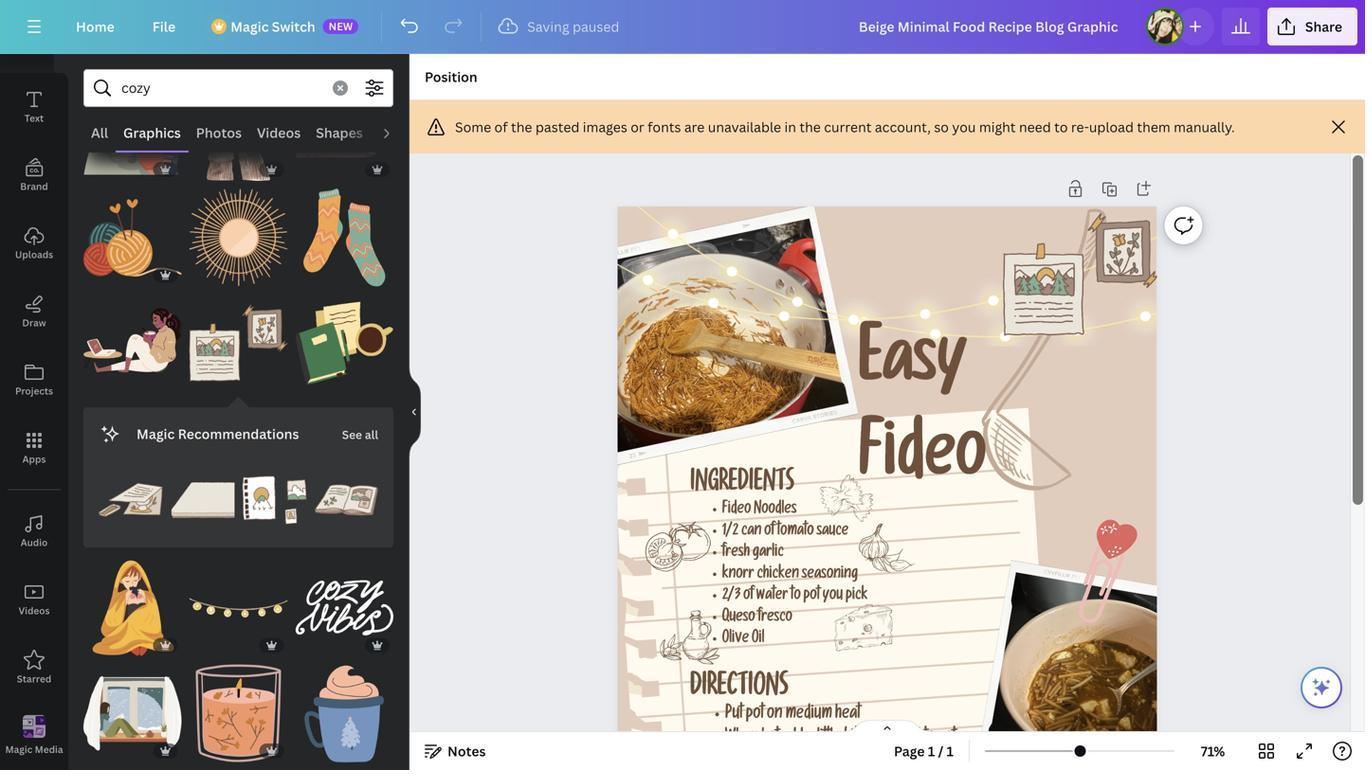 Task type: vqa. For each thing, say whether or not it's contained in the screenshot.
POT inside the Fideo Noodles 1/2 can of tomato sauce fresh garlic knorr chicken seasoning 2/3 of water to pot you pick Queso fresco Olive Oil
yes



Task type: locate. For each thing, give the bounding box(es) containing it.
magic
[[231, 18, 269, 36], [137, 425, 175, 443], [5, 743, 32, 756]]

the left pasted
[[511, 118, 532, 136]]

the
[[511, 118, 532, 136], [800, 118, 821, 136]]

to left re-
[[1054, 118, 1068, 136]]

watercolor hands holding a coffee image
[[189, 83, 288, 181]]

pot right oil
[[938, 731, 956, 748]]

magic inside "main" menu bar
[[231, 18, 269, 36]]

cat with scarf enjoying hot drink image
[[83, 83, 182, 181]]

you right so
[[952, 118, 976, 136]]

1 vertical spatial videos button
[[0, 566, 68, 634]]

to
[[1054, 118, 1068, 136], [791, 589, 801, 606], [924, 731, 935, 748]]

1 vertical spatial magic
[[137, 425, 175, 443]]

saving paused
[[527, 18, 619, 36]]

0 horizontal spatial magic
[[5, 743, 32, 756]]

elements button
[[0, 5, 68, 73]]

apps button
[[0, 414, 68, 483]]

0 horizontal spatial audio button
[[0, 498, 68, 566]]

magic inside button
[[5, 743, 32, 756]]

Design title text field
[[844, 8, 1138, 46]]

videos right photos
[[257, 124, 301, 142]]

1 vertical spatial fideo
[[722, 503, 751, 519]]

0 vertical spatial magic
[[231, 18, 269, 36]]

1 vertical spatial videos
[[19, 605, 50, 618]]

graphics
[[123, 124, 181, 142]]

see
[[342, 427, 362, 443]]

noodles
[[754, 503, 797, 519]]

re-
[[1071, 118, 1089, 136]]

saving
[[527, 18, 569, 36]]

0 horizontal spatial pot
[[746, 707, 764, 725]]

magic left media
[[5, 743, 32, 756]]

seasoning
[[802, 568, 858, 584]]

main menu bar
[[0, 0, 1365, 54]]

2/3
[[722, 589, 741, 606]]

some of the pasted images or fonts are unavailable in the current account, so you might need to re-upload them manually.
[[455, 118, 1235, 136]]

1 horizontal spatial pot
[[804, 589, 820, 606]]

to inside put pot on medium heat when hot add a little bit of olive oil to pot
[[924, 731, 935, 748]]

fideo inside fideo noodles 1/2 can of tomato sauce fresh garlic knorr chicken seasoning 2/3 of water to pot you pick queso fresco olive oil
[[722, 503, 751, 519]]

notes
[[447, 743, 486, 761]]

group
[[83, 83, 182, 181], [189, 83, 288, 181], [295, 83, 393, 181], [83, 177, 182, 287], [189, 177, 288, 287], [295, 177, 393, 287], [83, 283, 182, 393], [189, 283, 288, 393], [295, 283, 393, 393], [99, 457, 163, 533], [170, 457, 235, 533], [242, 457, 306, 533], [314, 468, 378, 533], [83, 559, 182, 658], [189, 559, 288, 658], [295, 559, 393, 658], [83, 654, 182, 763], [189, 654, 288, 763], [295, 654, 393, 763]]

audio button right shapes
[[370, 115, 424, 151]]

farfalle pasta illustration image
[[820, 475, 873, 522]]

1 vertical spatial you
[[823, 589, 843, 606]]

pasted
[[536, 118, 580, 136]]

pot down seasoning
[[804, 589, 820, 606]]

hot
[[762, 731, 779, 748]]

them
[[1137, 118, 1171, 136]]

position
[[425, 68, 478, 86]]

magic for magic switch
[[231, 18, 269, 36]]

pot inside fideo noodles 1/2 can of tomato sauce fresh garlic knorr chicken seasoning 2/3 of water to pot you pick queso fresco olive oil
[[804, 589, 820, 606]]

olive oil hand drawn image
[[660, 611, 720, 665]]

1 horizontal spatial audio
[[378, 124, 416, 142]]

2 horizontal spatial to
[[1054, 118, 1068, 136]]

2 the from the left
[[800, 118, 821, 136]]

1
[[928, 743, 935, 761], [947, 743, 954, 761]]

1 vertical spatial audio button
[[0, 498, 68, 566]]

2 vertical spatial pot
[[938, 731, 956, 748]]

ingredients
[[690, 473, 794, 499]]

draw
[[22, 317, 46, 329]]

to right oil
[[924, 731, 935, 748]]

olive
[[722, 632, 749, 649]]

graphics button
[[116, 115, 188, 151]]

need
[[1019, 118, 1051, 136]]

audio right 'shapes' button
[[378, 124, 416, 142]]

water
[[756, 589, 788, 606]]

2 vertical spatial magic
[[5, 743, 32, 756]]

1 1 from the left
[[928, 743, 935, 761]]

videos up the starred button
[[19, 605, 50, 618]]

0 vertical spatial pot
[[804, 589, 820, 606]]

all
[[91, 124, 108, 142]]

1 left /
[[928, 743, 935, 761]]

magic switch
[[231, 18, 315, 36]]

saving paused status
[[489, 15, 629, 38]]

oil
[[907, 731, 921, 748]]

audio
[[378, 124, 416, 142], [21, 537, 48, 549]]

audio button down 'apps'
[[0, 498, 68, 566]]

1 right /
[[947, 743, 954, 761]]

page
[[894, 743, 925, 761]]

1 vertical spatial audio
[[21, 537, 48, 549]]

in
[[784, 118, 796, 136]]

1 horizontal spatial magic
[[137, 425, 175, 443]]

garlic
[[753, 546, 784, 562]]

you down seasoning
[[823, 589, 843, 606]]

of right some
[[494, 118, 508, 136]]

switch
[[272, 18, 315, 36]]

pot left "on"
[[746, 707, 764, 725]]

starred button
[[0, 634, 68, 702]]

projects button
[[0, 346, 68, 414]]

0 vertical spatial fideo
[[859, 429, 986, 499]]

pot
[[804, 589, 820, 606], [746, 707, 764, 725], [938, 731, 956, 748]]

1 horizontal spatial to
[[924, 731, 935, 748]]

1 vertical spatial to
[[791, 589, 801, 606]]

2 horizontal spatial magic
[[231, 18, 269, 36]]

home
[[76, 18, 114, 36]]

0 horizontal spatial 1
[[928, 743, 935, 761]]

apps
[[22, 453, 46, 466]]

1 horizontal spatial fideo
[[859, 429, 986, 499]]

hand drawn mental health day activities watching eating full body image
[[83, 294, 182, 393]]

magic up "simple cute study close up paper drawings" image
[[137, 425, 175, 443]]

cutesy christmas frappuccino image
[[295, 665, 393, 763]]

to right water
[[791, 589, 801, 606]]

fonts
[[648, 118, 681, 136]]

knorr
[[722, 568, 754, 584]]

0 vertical spatial videos
[[257, 124, 301, 142]]

media
[[35, 743, 63, 756]]

0 horizontal spatial fideo
[[722, 503, 751, 519]]

1 horizontal spatial you
[[952, 118, 976, 136]]

1 horizontal spatial the
[[800, 118, 821, 136]]

of right bit
[[861, 731, 872, 748]]

queso
[[722, 611, 755, 627]]

0 horizontal spatial you
[[823, 589, 843, 606]]

1 horizontal spatial videos
[[257, 124, 301, 142]]

0 vertical spatial you
[[952, 118, 976, 136]]

brand
[[20, 180, 48, 193]]

0 horizontal spatial the
[[511, 118, 532, 136]]

videos button right photos
[[249, 115, 308, 151]]

videos
[[257, 124, 301, 142], [19, 605, 50, 618]]

1 horizontal spatial 1
[[947, 743, 954, 761]]

fideo for fideo noodles 1/2 can of tomato sauce fresh garlic knorr chicken seasoning 2/3 of water to pot you pick queso fresco olive oil
[[722, 503, 751, 519]]

elements
[[13, 44, 56, 56]]

chicken
[[757, 568, 799, 584]]

photos
[[196, 124, 242, 142]]

share button
[[1267, 8, 1358, 46]]

0 horizontal spatial videos button
[[0, 566, 68, 634]]

0 vertical spatial audio
[[378, 124, 416, 142]]

uploads button
[[0, 210, 68, 278]]

0 vertical spatial audio button
[[370, 115, 424, 151]]

the right the in
[[800, 118, 821, 136]]

uploads
[[15, 248, 53, 261]]

you
[[952, 118, 976, 136], [823, 589, 843, 606]]

tomato
[[777, 525, 814, 541]]

1 horizontal spatial videos button
[[249, 115, 308, 151]]

or
[[631, 118, 644, 136]]

magic left 'switch'
[[231, 18, 269, 36]]

2 vertical spatial to
[[924, 731, 935, 748]]

0 horizontal spatial to
[[791, 589, 801, 606]]

simple cute study close up pictures image
[[242, 468, 306, 533]]

recommendations
[[178, 425, 299, 443]]

0 horizontal spatial videos
[[19, 605, 50, 618]]

videos button
[[249, 115, 308, 151], [0, 566, 68, 634]]

when
[[725, 731, 759, 748]]

1 the from the left
[[511, 118, 532, 136]]

videos button up 'starred'
[[0, 566, 68, 634]]

audio down 'apps'
[[21, 537, 48, 549]]

draw button
[[0, 278, 68, 346]]



Task type: describe. For each thing, give the bounding box(es) containing it.
so
[[934, 118, 949, 136]]

on
[[767, 707, 783, 725]]

easy
[[859, 334, 967, 405]]

simple cute study close up image
[[170, 468, 235, 533]]

little
[[817, 731, 841, 748]]

manually.
[[1174, 118, 1235, 136]]

text button
[[0, 73, 68, 141]]

file
[[152, 18, 176, 36]]

0 horizontal spatial audio
[[21, 537, 48, 549]]

magic media
[[5, 743, 63, 756]]

fideo noodles 1/2 can of tomato sauce fresh garlic knorr chicken seasoning 2/3 of water to pot you pick queso fresco olive oil
[[722, 503, 868, 649]]

paraffin aromatic candles with dry flowers or burning wax or aroma therapy. cute hygge home decoration, holiday decorative design element. flat vector illustration scandinavian. relaxation and resting image
[[189, 665, 288, 763]]

position button
[[417, 62, 485, 92]]

some
[[455, 118, 491, 136]]

file button
[[137, 8, 191, 46]]

photos button
[[188, 115, 249, 151]]

upload
[[1089, 118, 1134, 136]]

1 horizontal spatial audio button
[[370, 115, 424, 151]]

medium
[[786, 707, 832, 725]]

olive
[[875, 731, 904, 748]]

sun mirror illustration image
[[189, 188, 288, 287]]

magic for magic recommendations
[[137, 425, 175, 443]]

are
[[684, 118, 705, 136]]

watercolor books image
[[295, 83, 393, 181]]

cozy winter with woman reading in windowsill image
[[83, 665, 182, 763]]

a
[[807, 731, 814, 748]]

of right 2/3
[[743, 589, 754, 606]]

home link
[[61, 8, 130, 46]]

fresco
[[758, 611, 793, 627]]

simple cute study close up posters image
[[189, 294, 288, 393]]

share
[[1305, 18, 1342, 36]]

sauce
[[817, 525, 849, 541]]

of inside put pot on medium heat when hot add a little bit of olive oil to pot
[[861, 731, 872, 748]]

hide image
[[409, 367, 421, 458]]

see all
[[342, 427, 378, 443]]

71%
[[1201, 743, 1225, 761]]

1/2
[[722, 525, 739, 541]]

shapes
[[316, 124, 363, 142]]

0 vertical spatial videos button
[[249, 115, 308, 151]]

Search elements search field
[[121, 70, 321, 106]]

current
[[824, 118, 872, 136]]

starred
[[17, 673, 51, 686]]

new
[[329, 19, 353, 33]]

simple cute study close up paper drawings image
[[99, 468, 163, 533]]

of right can
[[764, 525, 775, 541]]

fideo for fideo
[[859, 429, 986, 499]]

heat
[[835, 707, 861, 725]]

party cozy light glowing garland element watercolor illustration image
[[189, 559, 288, 658]]

projects
[[15, 385, 53, 398]]

2 horizontal spatial pot
[[938, 731, 956, 748]]

/
[[938, 743, 944, 761]]

brand button
[[0, 141, 68, 210]]

unavailable
[[708, 118, 781, 136]]

images
[[583, 118, 627, 136]]

put pot on medium heat when hot add a little bit of olive oil to pot
[[725, 707, 956, 748]]

might
[[979, 118, 1016, 136]]

guy sitting under cozy plaid enjoying hot drink mug. image
[[83, 559, 182, 658]]

1 vertical spatial pot
[[746, 707, 764, 725]]

0 vertical spatial to
[[1054, 118, 1068, 136]]

pick
[[846, 589, 868, 606]]

2 1 from the left
[[947, 743, 954, 761]]

add
[[782, 731, 804, 748]]

all
[[365, 427, 378, 443]]

canva assistant image
[[1310, 677, 1333, 700]]

knitting image
[[83, 188, 182, 287]]

coffee with with books and pen image
[[295, 294, 393, 393]]

notes button
[[417, 737, 493, 767]]

magic recommendations
[[137, 425, 299, 443]]

magic media button
[[0, 702, 68, 771]]

shapes button
[[308, 115, 370, 151]]

see all button
[[340, 415, 380, 453]]

text
[[25, 112, 44, 125]]

put
[[725, 707, 743, 725]]

account,
[[875, 118, 931, 136]]

page 1 / 1
[[894, 743, 954, 761]]

bit
[[844, 731, 858, 748]]

all button
[[83, 115, 116, 151]]

oil
[[752, 632, 765, 649]]

fresh
[[722, 546, 750, 562]]

laddle icon image
[[920, 202, 1217, 514]]

you inside fideo noodles 1/2 can of tomato sauce fresh garlic knorr chicken seasoning 2/3 of water to pot you pick queso fresco olive oil
[[823, 589, 843, 606]]

simple cute study close up journal image
[[314, 468, 378, 533]]

71% button
[[1182, 737, 1244, 767]]

to inside fideo noodles 1/2 can of tomato sauce fresh garlic knorr chicken seasoning 2/3 of water to pot you pick queso fresco olive oil
[[791, 589, 801, 606]]

paused
[[573, 18, 619, 36]]

can
[[741, 525, 762, 541]]

show pages image
[[842, 720, 933, 735]]

cute comfy crew socks clothing image
[[295, 188, 393, 287]]

directions
[[690, 677, 788, 705]]

magic for magic media
[[5, 743, 32, 756]]



